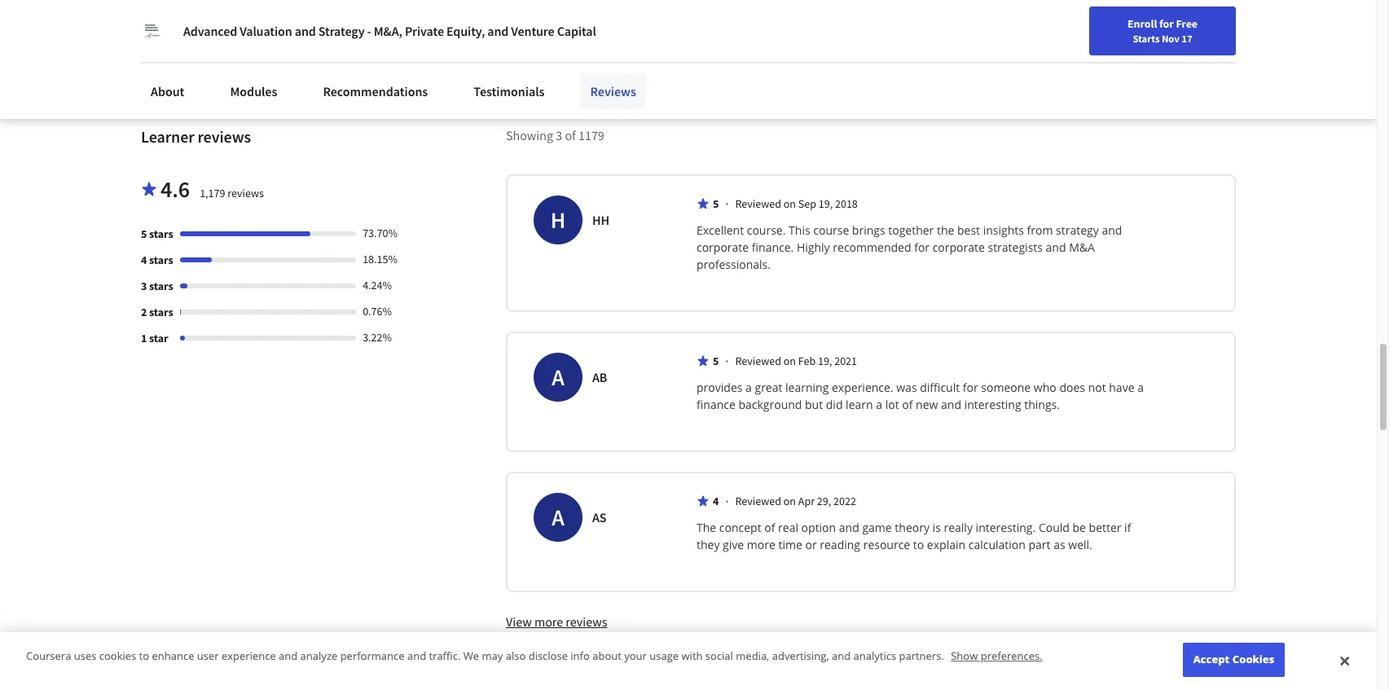 Task type: vqa. For each thing, say whether or not it's contained in the screenshot.


Task type: describe. For each thing, give the bounding box(es) containing it.
excellent course. this course brings together the best insights from strategy and corporate finance. highly recommended for corporate strategists and m&a professionals.
[[697, 223, 1125, 272]]

4 for 4 stars
[[141, 253, 147, 268]]

theory
[[895, 520, 930, 536]]

view more reviews link
[[506, 613, 607, 631]]

starts
[[1133, 32, 1160, 45]]

capital
[[557, 23, 596, 39]]

stars for 2 stars
[[149, 305, 173, 320]]

brings
[[852, 223, 885, 238]]

advanced valuation and strategy - m&a, private equity, and venture capital
[[183, 23, 596, 39]]

preferences.
[[981, 649, 1043, 664]]

19, for h
[[819, 197, 833, 211]]

traffic.
[[429, 649, 461, 664]]

game
[[862, 520, 892, 536]]

a for as
[[552, 503, 564, 532]]

the
[[697, 520, 716, 536]]

3 stars
[[141, 279, 173, 294]]

strategy
[[318, 23, 365, 39]]

with
[[682, 649, 703, 664]]

recommendations
[[323, 83, 428, 99]]

as
[[592, 510, 607, 526]]

the concept of real option and game theory is really interesting. could be better if they give more time or reading resource to explain calculation part as well.
[[697, 520, 1134, 553]]

have
[[1109, 380, 1135, 395]]

0 horizontal spatial a
[[746, 380, 752, 395]]

enroll for free starts nov 17
[[1128, 16, 1198, 45]]

4 for 4
[[713, 494, 719, 509]]

uses
[[74, 649, 97, 664]]

option
[[801, 520, 836, 536]]

recommended
[[833, 240, 911, 255]]

sep
[[798, 197, 816, 211]]

usage
[[650, 649, 679, 664]]

background
[[739, 397, 802, 413]]

experience
[[222, 649, 276, 664]]

ab
[[592, 369, 607, 386]]

the
[[937, 223, 954, 238]]

course
[[813, 223, 849, 238]]

someone
[[981, 380, 1031, 395]]

finance
[[697, 397, 736, 413]]

could
[[1039, 520, 1070, 536]]

accept
[[1193, 652, 1230, 667]]

accept cookies
[[1193, 652, 1275, 667]]

highly
[[797, 240, 830, 255]]

and left strategy
[[295, 23, 316, 39]]

4.6
[[161, 175, 190, 204]]

finance.
[[752, 240, 794, 255]]

and left traffic. at the bottom left
[[407, 649, 426, 664]]

advertising,
[[772, 649, 829, 664]]

show
[[951, 649, 978, 664]]

apr
[[798, 494, 815, 509]]

reviewed for ab
[[735, 354, 781, 369]]

cookies
[[1233, 652, 1275, 667]]

find
[[1143, 19, 1164, 33]]

new
[[1191, 19, 1212, 33]]

17
[[1182, 32, 1193, 45]]

and left analytics
[[832, 649, 851, 664]]

show preferences. link
[[951, 649, 1043, 664]]

media,
[[736, 649, 769, 664]]

stars for 3 stars
[[149, 279, 173, 294]]

and down from
[[1046, 240, 1066, 255]]

about
[[593, 649, 622, 664]]

also
[[506, 649, 526, 664]]

hh
[[592, 212, 610, 228]]

of for real
[[764, 520, 775, 536]]

and inside the concept of real option and game theory is really interesting. could be better if they give more time or reading resource to explain calculation part as well.
[[839, 520, 859, 536]]

view
[[506, 614, 532, 630]]

2 stars
[[141, 305, 173, 320]]

not
[[1088, 380, 1106, 395]]

disclose
[[529, 649, 568, 664]]

insights
[[983, 223, 1024, 238]]

for inside excellent course. this course brings together the best insights from strategy and corporate finance. highly recommended for corporate strategists and m&a professionals.
[[914, 240, 930, 255]]

2 vertical spatial reviews
[[566, 614, 607, 630]]

resource
[[863, 537, 910, 553]]

for inside the provides a great learning experience. was difficult for someone who does not have a finance background but did learn a lot of new and interesting things.
[[963, 380, 978, 395]]

testimonials link
[[464, 73, 554, 109]]

and inside the provides a great learning experience. was difficult for someone who does not have a finance background but did learn a lot of new and interesting things.
[[941, 397, 961, 413]]

as
[[1054, 537, 1065, 553]]

reviewed on feb 19, 2021
[[735, 354, 857, 369]]

coursera
[[26, 649, 71, 664]]

analyze
[[300, 649, 338, 664]]

0 horizontal spatial more
[[534, 614, 563, 630]]

equity,
[[447, 23, 485, 39]]

modules
[[230, 83, 277, 99]]

stars for 5 stars
[[149, 227, 173, 241]]

cookies
[[99, 649, 136, 664]]

1 vertical spatial 5
[[141, 227, 147, 241]]

reviewed on apr 29, 2022
[[735, 494, 856, 509]]

well.
[[1068, 537, 1092, 553]]

but
[[805, 397, 823, 413]]

more inside the concept of real option and game theory is really interesting. could be better if they give more time or reading resource to explain calculation part as well.
[[747, 537, 776, 553]]

and right equity,
[[487, 23, 509, 39]]

excellent
[[697, 223, 744, 238]]

feb
[[798, 354, 816, 369]]

1 horizontal spatial a
[[876, 397, 882, 413]]



Task type: locate. For each thing, give the bounding box(es) containing it.
1 horizontal spatial to
[[913, 537, 924, 553]]

interesting.
[[976, 520, 1036, 536]]

1 stars from the top
[[149, 227, 173, 241]]

2 corporate from the left
[[933, 240, 985, 255]]

for up "interesting"
[[963, 380, 978, 395]]

lot
[[885, 397, 899, 413]]

1 vertical spatial 19,
[[818, 354, 832, 369]]

to right cookies
[[139, 649, 149, 664]]

social
[[705, 649, 733, 664]]

reviewed up concept
[[735, 494, 781, 509]]

0 vertical spatial on
[[784, 197, 796, 211]]

and left analyze
[[279, 649, 298, 664]]

1 vertical spatial to
[[139, 649, 149, 664]]

free
[[1176, 16, 1198, 31]]

and down difficult
[[941, 397, 961, 413]]

experience.
[[832, 380, 894, 395]]

1 19, from the top
[[819, 197, 833, 211]]

learn
[[846, 397, 873, 413]]

modules link
[[220, 73, 287, 109]]

1 horizontal spatial corporate
[[933, 240, 985, 255]]

0 vertical spatial a
[[552, 363, 564, 392]]

3.22%
[[363, 330, 392, 345]]

0 vertical spatial your
[[1167, 19, 1188, 33]]

great
[[755, 380, 783, 395]]

0 vertical spatial more
[[747, 537, 776, 553]]

give
[[723, 537, 744, 553]]

to inside the concept of real option and game theory is really interesting. could be better if they give more time or reading resource to explain calculation part as well.
[[913, 537, 924, 553]]

for inside enroll for free starts nov 17
[[1159, 16, 1174, 31]]

of left real
[[764, 520, 775, 536]]

a right have
[[1138, 380, 1144, 395]]

4 stars
[[141, 253, 173, 268]]

2 horizontal spatial for
[[1159, 16, 1174, 31]]

0 vertical spatial reviewed
[[735, 197, 781, 211]]

1 vertical spatial more
[[534, 614, 563, 630]]

0 vertical spatial 19,
[[819, 197, 833, 211]]

reviews
[[198, 127, 251, 147], [228, 186, 264, 201], [566, 614, 607, 630]]

reviewed on sep 19, 2018
[[735, 197, 858, 211]]

19, right sep
[[819, 197, 833, 211]]

provides
[[697, 380, 743, 395]]

on left feb
[[784, 354, 796, 369]]

info
[[571, 649, 590, 664]]

course.
[[747, 223, 786, 238]]

on
[[784, 197, 796, 211], [784, 354, 796, 369], [784, 494, 796, 509]]

5 up the "provides"
[[713, 354, 719, 369]]

3 on from the top
[[784, 494, 796, 509]]

1 a from the top
[[552, 363, 564, 392]]

testimonials
[[474, 83, 545, 99]]

0 horizontal spatial 4
[[141, 253, 147, 268]]

stars up 2 stars
[[149, 279, 173, 294]]

coursera uses cookies to enhance user experience and analyze performance and traffic. we may also disclose info about your usage with social media, advertising, and analytics partners. show preferences.
[[26, 649, 1043, 664]]

on left apr
[[784, 494, 796, 509]]

2 vertical spatial on
[[784, 494, 796, 509]]

3 up 2
[[141, 279, 147, 294]]

5 stars
[[141, 227, 173, 241]]

reviewed for as
[[735, 494, 781, 509]]

0 vertical spatial of
[[565, 127, 576, 144]]

4 stars from the top
[[149, 305, 173, 320]]

corporate down "best"
[[933, 240, 985, 255]]

2 vertical spatial reviewed
[[735, 494, 781, 509]]

1 on from the top
[[784, 197, 796, 211]]

0 horizontal spatial for
[[914, 240, 930, 255]]

together
[[888, 223, 934, 238]]

2 reviewed from the top
[[735, 354, 781, 369]]

1 corporate from the left
[[697, 240, 749, 255]]

star
[[149, 331, 168, 346]]

did
[[826, 397, 843, 413]]

learner
[[141, 127, 194, 147]]

professionals.
[[697, 257, 771, 272]]

concept
[[719, 520, 762, 536]]

1 horizontal spatial more
[[747, 537, 776, 553]]

reviews for learner reviews
[[198, 127, 251, 147]]

1 vertical spatial 3
[[141, 279, 147, 294]]

enhance
[[152, 649, 194, 664]]

3 reviewed from the top
[[735, 494, 781, 509]]

for down together
[[914, 240, 930, 255]]

0 vertical spatial 5
[[713, 197, 719, 211]]

to down 'theory'
[[913, 537, 924, 553]]

reviewed up great
[[735, 354, 781, 369]]

0 horizontal spatial of
[[565, 127, 576, 144]]

0 vertical spatial to
[[913, 537, 924, 553]]

1 vertical spatial your
[[624, 649, 647, 664]]

2021
[[835, 354, 857, 369]]

a left as
[[552, 503, 564, 532]]

a left great
[[746, 380, 752, 395]]

19, right feb
[[818, 354, 832, 369]]

erasmus university rotterdam image
[[141, 20, 164, 42]]

0 horizontal spatial corporate
[[697, 240, 749, 255]]

a left ab at the left bottom
[[552, 363, 564, 392]]

19, for a
[[818, 354, 832, 369]]

on left sep
[[784, 197, 796, 211]]

interesting
[[964, 397, 1021, 413]]

reading
[[820, 537, 860, 553]]

1 horizontal spatial your
[[1167, 19, 1188, 33]]

1,179
[[200, 186, 225, 201]]

reviews down modules link
[[198, 127, 251, 147]]

3 right showing
[[556, 127, 562, 144]]

more
[[747, 537, 776, 553], [534, 614, 563, 630]]

0 horizontal spatial your
[[624, 649, 647, 664]]

if
[[1125, 520, 1131, 536]]

stars up 4 stars
[[149, 227, 173, 241]]

0 horizontal spatial to
[[139, 649, 149, 664]]

or
[[805, 537, 817, 553]]

of right lot
[[902, 397, 913, 413]]

user
[[197, 649, 219, 664]]

for
[[1159, 16, 1174, 31], [914, 240, 930, 255], [963, 380, 978, 395]]

1 vertical spatial on
[[784, 354, 796, 369]]

stars right 2
[[149, 305, 173, 320]]

may
[[482, 649, 503, 664]]

private
[[405, 23, 444, 39]]

2 vertical spatial 5
[[713, 354, 719, 369]]

0 vertical spatial for
[[1159, 16, 1174, 31]]

5 for a
[[713, 354, 719, 369]]

0 vertical spatial 4
[[141, 253, 147, 268]]

of
[[565, 127, 576, 144], [902, 397, 913, 413], [764, 520, 775, 536]]

1 horizontal spatial of
[[764, 520, 775, 536]]

reviews up info
[[566, 614, 607, 630]]

1
[[141, 331, 147, 346]]

enroll
[[1128, 16, 1157, 31]]

and up reading
[[839, 520, 859, 536]]

on for as
[[784, 494, 796, 509]]

analytics
[[854, 649, 896, 664]]

stars for 4 stars
[[149, 253, 173, 268]]

2 horizontal spatial of
[[902, 397, 913, 413]]

4.24%
[[363, 278, 392, 293]]

and
[[295, 23, 316, 39], [487, 23, 509, 39], [1102, 223, 1122, 238], [1046, 240, 1066, 255], [941, 397, 961, 413], [839, 520, 859, 536], [279, 649, 298, 664], [407, 649, 426, 664], [832, 649, 851, 664]]

stars down 5 stars
[[149, 253, 173, 268]]

reviews
[[590, 83, 636, 99]]

a for ab
[[552, 363, 564, 392]]

difficult
[[920, 380, 960, 395]]

73.70%
[[363, 226, 398, 241]]

of left 1179 on the top left of the page
[[565, 127, 576, 144]]

0 vertical spatial 3
[[556, 127, 562, 144]]

1 horizontal spatial 4
[[713, 494, 719, 509]]

reviewed
[[735, 197, 781, 211], [735, 354, 781, 369], [735, 494, 781, 509]]

reviews right 1,179
[[228, 186, 264, 201]]

of for 1179
[[565, 127, 576, 144]]

4 down 5 stars
[[141, 253, 147, 268]]

5 up 4 stars
[[141, 227, 147, 241]]

really
[[944, 520, 973, 536]]

reviewed for hh
[[735, 197, 781, 211]]

0 horizontal spatial 3
[[141, 279, 147, 294]]

stars
[[149, 227, 173, 241], [149, 253, 173, 268], [149, 279, 173, 294], [149, 305, 173, 320]]

0 vertical spatial reviews
[[198, 127, 251, 147]]

1 horizontal spatial 3
[[556, 127, 562, 144]]

on for hh
[[784, 197, 796, 211]]

showing
[[506, 127, 553, 144]]

1 reviewed from the top
[[735, 197, 781, 211]]

None search field
[[232, 10, 623, 43]]

explain
[[927, 537, 966, 553]]

and right strategy
[[1102, 223, 1122, 238]]

m&a
[[1069, 240, 1095, 255]]

5 up excellent
[[713, 197, 719, 211]]

reviews for 1,179 reviews
[[228, 186, 264, 201]]

best
[[957, 223, 980, 238]]

is
[[933, 520, 941, 536]]

for up the nov
[[1159, 16, 1174, 31]]

1,179 reviews
[[200, 186, 264, 201]]

real
[[778, 520, 798, 536]]

1179
[[579, 127, 604, 144]]

reviewed up course.
[[735, 197, 781, 211]]

find your new career link
[[1135, 16, 1254, 37]]

4
[[141, 253, 147, 268], [713, 494, 719, 509]]

was
[[896, 380, 917, 395]]

1 vertical spatial reviews
[[228, 186, 264, 201]]

of inside the provides a great learning experience. was difficult for someone who does not have a finance background but did learn a lot of new and interesting things.
[[902, 397, 913, 413]]

1 vertical spatial of
[[902, 397, 913, 413]]

3 stars from the top
[[149, 279, 173, 294]]

4 up the
[[713, 494, 719, 509]]

19,
[[819, 197, 833, 211], [818, 354, 832, 369]]

2 vertical spatial for
[[963, 380, 978, 395]]

more right view
[[534, 614, 563, 630]]

1 vertical spatial for
[[914, 240, 930, 255]]

nov
[[1162, 32, 1180, 45]]

advanced
[[183, 23, 237, 39]]

venture
[[511, 23, 555, 39]]

new
[[916, 397, 938, 413]]

2018
[[835, 197, 858, 211]]

about link
[[141, 73, 194, 109]]

a left lot
[[876, 397, 882, 413]]

2 19, from the top
[[818, 354, 832, 369]]

better
[[1089, 520, 1122, 536]]

1 vertical spatial reviewed
[[735, 354, 781, 369]]

learner reviews
[[141, 127, 251, 147]]

time
[[779, 537, 802, 553]]

from
[[1027, 223, 1053, 238]]

they
[[697, 537, 720, 553]]

2 a from the top
[[552, 503, 564, 532]]

2 horizontal spatial a
[[1138, 380, 1144, 395]]

performance
[[340, 649, 405, 664]]

calculation
[[969, 537, 1026, 553]]

1 horizontal spatial for
[[963, 380, 978, 395]]

2 on from the top
[[784, 354, 796, 369]]

partners.
[[899, 649, 944, 664]]

valuation
[[240, 23, 292, 39]]

more down concept
[[747, 537, 776, 553]]

accept cookies button
[[1183, 643, 1285, 677]]

on for ab
[[784, 354, 796, 369]]

1 vertical spatial 4
[[713, 494, 719, 509]]

2 stars from the top
[[149, 253, 173, 268]]

1 vertical spatial a
[[552, 503, 564, 532]]

recommendations link
[[313, 73, 438, 109]]

of inside the concept of real option and game theory is really interesting. could be better if they give more time or reading resource to explain calculation part as well.
[[764, 520, 775, 536]]

5 for h
[[713, 197, 719, 211]]

2 vertical spatial of
[[764, 520, 775, 536]]

corporate down excellent
[[697, 240, 749, 255]]



